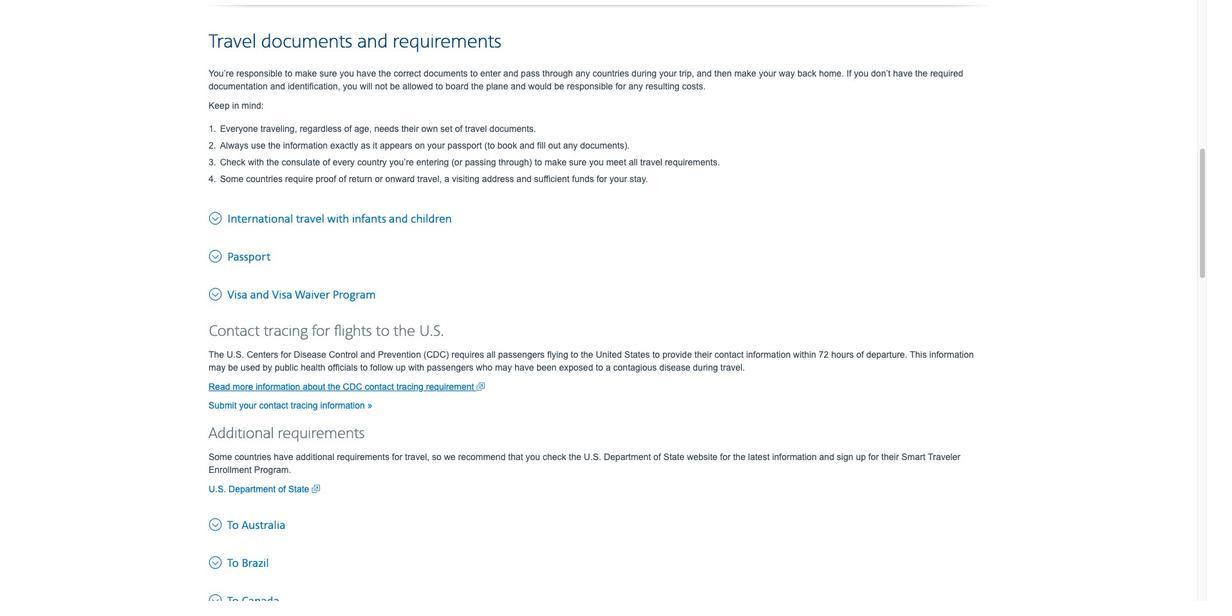 Task type: vqa. For each thing, say whether or not it's contained in the screenshot.
'BAG AND OPTIONAL FEES'
no



Task type: describe. For each thing, give the bounding box(es) containing it.
children
[[411, 212, 452, 226]]

their inside everyone traveling, regardless of age, needs their own set of travel documents. always use the information exactly as it appears on your passport (to book and fill out any documents). check with the consulate of every country you're entering (or passing through) to make sure you meet all travel requirements. some countries require proof of return or onward travel, a visiting address and sufficient funds for your stay.
[[401, 123, 419, 134]]

more
[[233, 382, 253, 392]]

of inside the u.s. centers for disease control and prevention (cdc) requires all passengers flying to the united states to provide their contact information within 72 hours of departure. this information may be used by public health officials to follow up with passengers who may have been exposed to a contagious disease during travel.
[[856, 349, 864, 360]]

submit
[[209, 400, 237, 411]]

3 expand image from the top
[[209, 591, 225, 601]]

0 vertical spatial tracing
[[264, 322, 308, 341]]

program
[[333, 288, 376, 302]]

the left required
[[915, 68, 928, 78]]

sure inside everyone traveling, regardless of age, needs their own set of travel documents. always use the information exactly as it appears on your passport (to book and fill out any documents). check with the consulate of every country you're entering (or passing through) to make sure you meet all travel requirements. some countries require proof of return or onward travel, a visiting address and sufficient funds for your stay.
[[569, 157, 587, 167]]

hours
[[831, 349, 854, 360]]

have right don't
[[893, 68, 913, 78]]

it
[[373, 140, 377, 150]]

passport
[[227, 250, 270, 264]]

regardless
[[300, 123, 342, 134]]

u.s. inside some countries have additional requirements for travel, so we recommend that you check the u.s. department of state website for the latest information and sign up for their smart traveler enrollment program.
[[584, 452, 601, 462]]

board
[[446, 81, 469, 91]]

1 visa from the left
[[227, 288, 248, 302]]

states
[[624, 349, 650, 360]]

some countries have additional requirements for travel, so we recommend that you check the u.s. department of state website for the latest information and sign up for their smart traveler enrollment program.
[[209, 452, 961, 475]]

to left the enter
[[470, 68, 478, 78]]

to right states
[[652, 349, 660, 360]]

information down public
[[256, 382, 300, 392]]

travel.
[[720, 362, 745, 373]]

international travel with infants and children link
[[209, 208, 452, 227]]

to down united
[[596, 362, 603, 373]]

1 vertical spatial responsible
[[567, 81, 613, 91]]

address
[[482, 174, 514, 184]]

cdc
[[343, 382, 362, 392]]

the down the enter
[[471, 81, 484, 91]]

the u.s. centers for disease control and prevention (cdc) requires all passengers flying to the united states to provide their contact information within 72 hours of departure. this information may be used by public health officials to follow up with passengers who may have been exposed to a contagious disease during travel.
[[209, 349, 974, 373]]

required
[[930, 68, 963, 78]]

0 vertical spatial documents
[[261, 30, 353, 54]]

with inside the u.s. centers for disease control and prevention (cdc) requires all passengers flying to the united states to provide their contact information within 72 hours of departure. this information may be used by public health officials to follow up with passengers who may have been exposed to a contagious disease during travel.
[[408, 362, 424, 373]]

information down 'read more information about the cdc contact tracing requirement'
[[320, 400, 365, 411]]

0 horizontal spatial make
[[295, 68, 317, 78]]

way
[[779, 68, 795, 78]]

for right sign
[[868, 452, 879, 462]]

centers
[[247, 349, 278, 360]]

the up not
[[379, 68, 391, 78]]

of inside u.s. department of state link
[[278, 484, 286, 494]]

information right this
[[929, 349, 974, 360]]

recommend
[[458, 452, 506, 462]]

2 may from the left
[[495, 362, 512, 373]]

to up exposed at the bottom
[[571, 349, 578, 360]]

have up will in the left top of the page
[[357, 68, 376, 78]]

flights
[[334, 322, 372, 341]]

during inside the u.s. centers for disease control and prevention (cdc) requires all passengers flying to the united states to provide their contact information within 72 hours of departure. this information may be used by public health officials to follow up with passengers who may have been exposed to a contagious disease during travel.
[[693, 362, 718, 373]]

always
[[220, 140, 249, 150]]

your right on
[[427, 140, 445, 150]]

your up resulting
[[659, 68, 677, 78]]

1 vertical spatial travel
[[640, 157, 662, 167]]

u.s. department of state link
[[209, 483, 320, 496]]

the inside read more information about the cdc contact tracing requirement link
[[328, 382, 340, 392]]

the inside the u.s. centers for disease control and prevention (cdc) requires all passengers flying to the united states to provide their contact information within 72 hours of departure. this information may be used by public health officials to follow up with passengers who may have been exposed to a contagious disease during travel.
[[581, 349, 593, 360]]

to left board
[[436, 81, 443, 91]]

1 vertical spatial requirements
[[278, 425, 365, 443]]

on
[[415, 140, 425, 150]]

requirements.
[[665, 157, 720, 167]]

program.
[[254, 465, 291, 475]]

appears
[[380, 140, 412, 150]]

this
[[910, 349, 927, 360]]

for inside the u.s. centers for disease control and prevention (cdc) requires all passengers flying to the united states to provide their contact information within 72 hours of departure. this information may be used by public health officials to follow up with passengers who may have been exposed to a contagious disease during travel.
[[281, 349, 291, 360]]

up inside some countries have additional requirements for travel, so we recommend that you check the u.s. department of state website for the latest information and sign up for their smart traveler enrollment program.
[[856, 452, 866, 462]]

don't
[[871, 68, 891, 78]]

traveler
[[928, 452, 961, 462]]

travel
[[209, 30, 256, 54]]

expand image for to australia
[[209, 515, 225, 532]]

visiting
[[452, 174, 479, 184]]

the left consulate
[[267, 157, 279, 167]]

of right set
[[455, 123, 462, 134]]

of left age,
[[344, 123, 352, 134]]

for right 'website' at the right bottom of page
[[720, 452, 731, 462]]

to brazil link
[[209, 553, 269, 572]]

used
[[241, 362, 260, 373]]

country
[[357, 157, 387, 167]]

be inside the u.s. centers for disease control and prevention (cdc) requires all passengers flying to the united states to provide their contact information within 72 hours of departure. this information may be used by public health officials to follow up with passengers who may have been exposed to a contagious disease during travel.
[[228, 362, 238, 373]]

a inside the u.s. centers for disease control and prevention (cdc) requires all passengers flying to the united states to provide their contact information within 72 hours of departure. this information may be used by public health officials to follow up with passengers who may have been exposed to a contagious disease during travel.
[[606, 362, 611, 373]]

all inside the u.s. centers for disease control and prevention (cdc) requires all passengers flying to the united states to provide their contact information within 72 hours of departure. this information may be used by public health officials to follow up with passengers who may have been exposed to a contagious disease during travel.
[[487, 349, 496, 360]]

1 may from the left
[[209, 362, 226, 373]]

back
[[797, 68, 817, 78]]

and up costs.
[[697, 68, 712, 78]]

identification,
[[288, 81, 340, 91]]

documentation
[[209, 81, 268, 91]]

the right use
[[268, 140, 281, 150]]

of up proof
[[323, 157, 330, 167]]

expand image for visa
[[209, 284, 225, 302]]

for left so
[[392, 452, 402, 462]]

brazil
[[242, 557, 269, 571]]

latest
[[748, 452, 770, 462]]

1 vertical spatial tracing
[[396, 382, 424, 392]]

contact
[[209, 322, 260, 341]]

1 vertical spatial contact
[[365, 382, 394, 392]]

countries inside some countries have additional requirements for travel, so we recommend that you check the u.s. department of state website for the latest information and sign up for their smart traveler enrollment program.
[[235, 452, 271, 462]]

for up disease
[[312, 322, 330, 341]]

infants
[[352, 212, 386, 226]]

your down meet
[[610, 174, 627, 184]]

prevention
[[378, 349, 421, 360]]

2 visa from the left
[[272, 288, 292, 302]]

to left "follow"
[[360, 362, 368, 373]]

and down passport
[[250, 288, 269, 302]]

a inside everyone traveling, regardless of age, needs their own set of travel documents. always use the information exactly as it appears on your passport (to book and fill out any documents). check with the consulate of every country you're entering (or passing through) to make sure you meet all travel requirements. some countries require proof of return or onward travel, a visiting address and sufficient funds for your stay.
[[444, 174, 449, 184]]

the left latest
[[733, 452, 746, 462]]

0 horizontal spatial contact
[[259, 400, 288, 411]]

entering
[[416, 157, 449, 167]]

expand image for to
[[209, 553, 225, 570]]

countries inside everyone traveling, regardless of age, needs their own set of travel documents. always use the information exactly as it appears on your passport (to book and fill out any documents). check with the consulate of every country you're entering (or passing through) to make sure you meet all travel requirements. some countries require proof of return or onward travel, a visiting address and sufficient funds for your stay.
[[246, 174, 283, 184]]

correct
[[394, 68, 421, 78]]

then
[[714, 68, 732, 78]]

costs.
[[682, 81, 706, 91]]

0 vertical spatial responsible
[[236, 68, 282, 78]]

visa and visa waiver program link
[[209, 284, 376, 303]]

proof
[[316, 174, 336, 184]]

control
[[329, 349, 358, 360]]

to australia
[[227, 519, 285, 533]]

information inside everyone traveling, regardless of age, needs their own set of travel documents. always use the information exactly as it appears on your passport (to book and fill out any documents). check with the consulate of every country you're entering (or passing through) to make sure you meet all travel requirements. some countries require proof of return or onward travel, a visiting address and sufficient funds for your stay.
[[283, 140, 328, 150]]

departure.
[[866, 349, 907, 360]]

age,
[[354, 123, 372, 134]]

72
[[819, 349, 829, 360]]

submit your contact tracing information
[[209, 400, 367, 411]]

home.
[[819, 68, 844, 78]]

documents).
[[580, 140, 630, 150]]

travel, inside everyone traveling, regardless of age, needs their own set of travel documents. always use the information exactly as it appears on your passport (to book and fill out any documents). check with the consulate of every country you're entering (or passing through) to make sure you meet all travel requirements. some countries require proof of return or onward travel, a visiting address and sufficient funds for your stay.
[[417, 174, 442, 184]]

passing
[[465, 157, 496, 167]]

by
[[263, 362, 272, 373]]

all inside everyone traveling, regardless of age, needs their own set of travel documents. always use the information exactly as it appears on your passport (to book and fill out any documents). check with the consulate of every country you're entering (or passing through) to make sure you meet all travel requirements. some countries require proof of return or onward travel, a visiting address and sufficient funds for your stay.
[[629, 157, 638, 167]]

you down travel documents and requirements
[[340, 68, 354, 78]]

to for to brazil
[[227, 557, 239, 571]]

u.s. up (cdc)
[[419, 322, 444, 341]]

book
[[498, 140, 517, 150]]

0 vertical spatial passengers
[[498, 349, 545, 360]]

funds
[[572, 174, 594, 184]]

read
[[209, 382, 230, 392]]

to up prevention
[[376, 322, 390, 341]]

expand image for international travel with infants and children
[[209, 208, 225, 226]]

1 vertical spatial with
[[327, 212, 349, 226]]

travel, inside some countries have additional requirements for travel, so we recommend that you check the u.s. department of state website for the latest information and sign up for their smart traveler enrollment program.
[[405, 452, 430, 462]]

information left within
[[746, 349, 791, 360]]

flying
[[547, 349, 568, 360]]

set
[[440, 123, 452, 134]]

and right infants
[[389, 212, 408, 226]]

been
[[537, 362, 557, 373]]

contact inside the u.s. centers for disease control and prevention (cdc) requires all passengers flying to the united states to provide their contact information within 72 hours of departure. this information may be used by public health officials to follow up with passengers who may have been exposed to a contagious disease during travel.
[[715, 349, 744, 360]]

and inside some countries have additional requirements for travel, so we recommend that you check the u.s. department of state website for the latest information and sign up for their smart traveler enrollment program.
[[819, 452, 834, 462]]

check
[[220, 157, 246, 167]]

out
[[548, 140, 561, 150]]

resulting
[[646, 81, 680, 91]]

documents.
[[490, 123, 536, 134]]

public
[[275, 362, 298, 373]]

additional
[[296, 452, 334, 462]]

and up will in the left top of the page
[[357, 30, 388, 54]]

you're
[[209, 68, 234, 78]]

u.s. department of state
[[209, 484, 312, 494]]

2 vertical spatial tracing
[[291, 400, 318, 411]]

enrollment
[[209, 465, 252, 475]]



Task type: locate. For each thing, give the bounding box(es) containing it.
any
[[576, 68, 590, 78], [628, 81, 643, 91], [563, 140, 578, 150]]

3 expand image from the top
[[209, 515, 225, 532]]

you inside everyone traveling, regardless of age, needs their own set of travel documents. always use the information exactly as it appears on your passport (to book and fill out any documents). check with the consulate of every country you're entering (or passing through) to make sure you meet all travel requirements. some countries require proof of return or onward travel, a visiting address and sufficient funds for your stay.
[[589, 157, 604, 167]]

0 horizontal spatial state
[[288, 484, 309, 494]]

would
[[528, 81, 552, 91]]

0 vertical spatial countries
[[593, 68, 629, 78]]

any right the 'through'
[[576, 68, 590, 78]]

1 vertical spatial during
[[693, 362, 718, 373]]

your left way
[[759, 68, 776, 78]]

2 vertical spatial expand image
[[209, 591, 225, 601]]

travel down require
[[296, 212, 325, 226]]

for up public
[[281, 349, 291, 360]]

every
[[333, 157, 355, 167]]

for inside you're responsible to make sure you have the correct documents to enter and pass through any countries during your trip, and then make your way back home. if you don't have the required documentation and identification, you will not be allowed to board the plane and would be responsible for any resulting costs.
[[615, 81, 626, 91]]

1 horizontal spatial newpage image
[[477, 380, 485, 393]]

expand image inside visa and visa waiver program link
[[209, 284, 225, 302]]

information
[[283, 140, 328, 150], [746, 349, 791, 360], [929, 349, 974, 360], [256, 382, 300, 392], [320, 400, 365, 411], [772, 452, 817, 462]]

0 horizontal spatial all
[[487, 349, 496, 360]]

1 horizontal spatial state
[[663, 452, 685, 462]]

passport
[[447, 140, 482, 150]]

1 vertical spatial to
[[227, 557, 239, 571]]

their left smart
[[881, 452, 899, 462]]

0 vertical spatial requirements
[[393, 30, 501, 54]]

1 to from the top
[[227, 519, 239, 533]]

plane
[[486, 81, 508, 91]]

the
[[379, 68, 391, 78], [915, 68, 928, 78], [471, 81, 484, 91], [268, 140, 281, 150], [267, 157, 279, 167], [394, 322, 415, 341], [581, 349, 593, 360], [328, 382, 340, 392], [569, 452, 581, 462], [733, 452, 746, 462]]

of right "hours"
[[856, 349, 864, 360]]

to up identification,
[[285, 68, 292, 78]]

1 horizontal spatial travel
[[465, 123, 487, 134]]

some inside some countries have additional requirements for travel, so we recommend that you check the u.s. department of state website for the latest information and sign up for their smart traveler enrollment program.
[[209, 452, 232, 462]]

(cdc)
[[424, 349, 449, 360]]

0 horizontal spatial be
[[228, 362, 238, 373]]

you inside some countries have additional requirements for travel, so we recommend that you check the u.s. department of state website for the latest information and sign up for their smart traveler enrollment program.
[[526, 452, 540, 462]]

expand image inside international travel with infants and children link
[[209, 208, 225, 226]]

0 vertical spatial to
[[227, 519, 239, 533]]

some inside everyone traveling, regardless of age, needs their own set of travel documents. always use the information exactly as it appears on your passport (to book and fill out any documents). check with the consulate of every country you're entering (or passing through) to make sure you meet all travel requirements. some countries require proof of return or onward travel, a visiting address and sufficient funds for your stay.
[[220, 174, 244, 184]]

trip,
[[679, 68, 694, 78]]

make down the out
[[545, 157, 567, 167]]

0 horizontal spatial documents
[[261, 30, 353, 54]]

newpage image for u.s. department of state
[[312, 483, 320, 496]]

2 vertical spatial their
[[881, 452, 899, 462]]

0 vertical spatial contact
[[715, 349, 744, 360]]

0 vertical spatial any
[[576, 68, 590, 78]]

travel, down entering
[[417, 174, 442, 184]]

newpage image down additional at the left bottom
[[312, 483, 320, 496]]

1 horizontal spatial visa
[[272, 288, 292, 302]]

1 expand image from the top
[[209, 208, 225, 226]]

1 vertical spatial passengers
[[427, 362, 473, 373]]

for left resulting
[[615, 81, 626, 91]]

requirement
[[426, 382, 474, 392]]

additional
[[209, 425, 274, 443]]

1 horizontal spatial all
[[629, 157, 638, 167]]

countries down use
[[246, 174, 283, 184]]

of inside some countries have additional requirements for travel, so we recommend that you check the u.s. department of state website for the latest information and sign up for their smart traveler enrollment program.
[[653, 452, 661, 462]]

expand image
[[209, 284, 225, 302], [209, 553, 225, 570], [209, 591, 225, 601]]

use
[[251, 140, 266, 150]]

2 expand image from the top
[[209, 246, 225, 264]]

travel up passport
[[465, 123, 487, 134]]

0 vertical spatial newpage image
[[477, 380, 485, 393]]

1 vertical spatial travel,
[[405, 452, 430, 462]]

0 horizontal spatial during
[[632, 68, 657, 78]]

expand image for passport
[[209, 246, 225, 264]]

department
[[604, 452, 651, 462], [229, 484, 276, 494]]

within
[[793, 349, 816, 360]]

responsible down the 'through'
[[567, 81, 613, 91]]

documents inside you're responsible to make sure you have the correct documents to enter and pass through any countries during your trip, and then make your way back home. if you don't have the required documentation and identification, you will not be allowed to board the plane and would be responsible for any resulting costs.
[[424, 68, 468, 78]]

additional requirements
[[209, 425, 365, 443]]

0 horizontal spatial up
[[396, 362, 406, 373]]

and down the 'through)'
[[517, 174, 532, 184]]

1 vertical spatial state
[[288, 484, 309, 494]]

u.s. right the
[[227, 349, 244, 360]]

countries up program.
[[235, 452, 271, 462]]

1 vertical spatial expand image
[[209, 553, 225, 570]]

1 horizontal spatial sure
[[569, 157, 587, 167]]

1 horizontal spatial be
[[390, 81, 400, 91]]

0 horizontal spatial newpage image
[[312, 483, 320, 496]]

expand image left international
[[209, 208, 225, 226]]

a left visiting
[[444, 174, 449, 184]]

2 to from the top
[[227, 557, 239, 571]]

you right if
[[854, 68, 869, 78]]

2 vertical spatial with
[[408, 362, 424, 373]]

2 vertical spatial travel
[[296, 212, 325, 226]]

0 horizontal spatial passengers
[[427, 362, 473, 373]]

and down pass
[[511, 81, 526, 91]]

passengers up been
[[498, 349, 545, 360]]

newpage image down who
[[477, 380, 485, 393]]

1 horizontal spatial responsible
[[567, 81, 613, 91]]

and inside the u.s. centers for disease control and prevention (cdc) requires all passengers flying to the united states to provide their contact information within 72 hours of departure. this information may be used by public health officials to follow up with passengers who may have been exposed to a contagious disease during travel.
[[360, 349, 375, 360]]

their inside some countries have additional requirements for travel, so we recommend that you check the u.s. department of state website for the latest information and sign up for their smart traveler enrollment program.
[[881, 452, 899, 462]]

be down the 'through'
[[554, 81, 564, 91]]

1 horizontal spatial department
[[604, 452, 651, 462]]

up inside the u.s. centers for disease control and prevention (cdc) requires all passengers flying to the united states to provide their contact information within 72 hours of departure. this information may be used by public health officials to follow up with passengers who may have been exposed to a contagious disease during travel.
[[396, 362, 406, 373]]

responsible
[[236, 68, 282, 78], [567, 81, 613, 91]]

your down more at the bottom left
[[239, 400, 257, 411]]

submit your contact tracing information link
[[209, 400, 372, 411]]

check
[[543, 452, 566, 462]]

the
[[209, 349, 224, 360]]

0 horizontal spatial a
[[444, 174, 449, 184]]

1 vertical spatial countries
[[246, 174, 283, 184]]

passport link
[[209, 246, 270, 265]]

up down prevention
[[396, 362, 406, 373]]

expand image inside to brazil link
[[209, 553, 225, 570]]

tracing down prevention
[[396, 382, 424, 392]]

1 horizontal spatial their
[[695, 349, 712, 360]]

u.s. down the enrollment
[[209, 484, 226, 494]]

may down the
[[209, 362, 226, 373]]

requirements inside some countries have additional requirements for travel, so we recommend that you check the u.s. department of state website for the latest information and sign up for their smart traveler enrollment program.
[[337, 452, 389, 462]]

1 expand image from the top
[[209, 284, 225, 302]]

with down prevention
[[408, 362, 424, 373]]

countries
[[593, 68, 629, 78], [246, 174, 283, 184], [235, 452, 271, 462]]

u.s.
[[419, 322, 444, 341], [227, 349, 244, 360], [584, 452, 601, 462], [209, 484, 226, 494]]

1 vertical spatial all
[[487, 349, 496, 360]]

you
[[340, 68, 354, 78], [854, 68, 869, 78], [343, 81, 357, 91], [589, 157, 604, 167], [526, 452, 540, 462]]

0 horizontal spatial responsible
[[236, 68, 282, 78]]

during
[[632, 68, 657, 78], [693, 362, 718, 373]]

expand image
[[209, 208, 225, 226], [209, 246, 225, 264], [209, 515, 225, 532]]

travel documents and requirements
[[209, 30, 501, 54]]

meet
[[606, 157, 626, 167]]

and up 'plane'
[[503, 68, 518, 78]]

0 vertical spatial department
[[604, 452, 651, 462]]

tracing up centers
[[264, 322, 308, 341]]

you're
[[389, 157, 414, 167]]

visa left waiver
[[272, 288, 292, 302]]

1 horizontal spatial contact
[[365, 382, 394, 392]]

to down fill
[[535, 157, 542, 167]]

1 vertical spatial sure
[[569, 157, 587, 167]]

expand image up contact
[[209, 284, 225, 302]]

0 vertical spatial up
[[396, 362, 406, 373]]

0 vertical spatial some
[[220, 174, 244, 184]]

0 horizontal spatial may
[[209, 362, 226, 373]]

1 vertical spatial any
[[628, 81, 643, 91]]

1 vertical spatial department
[[229, 484, 276, 494]]

for right funds
[[597, 174, 607, 184]]

0 vertical spatial their
[[401, 123, 419, 134]]

through)
[[499, 157, 532, 167]]

be
[[390, 81, 400, 91], [554, 81, 564, 91], [228, 362, 238, 373]]

1 horizontal spatial documents
[[424, 68, 468, 78]]

may right who
[[495, 362, 512, 373]]

0 horizontal spatial travel
[[296, 212, 325, 226]]

be left used
[[228, 362, 238, 373]]

2 horizontal spatial be
[[554, 81, 564, 91]]

contact tracing for flights to the u.s.
[[209, 322, 444, 341]]

1 horizontal spatial make
[[545, 157, 567, 167]]

0 vertical spatial expand image
[[209, 284, 225, 302]]

their inside the u.s. centers for disease control and prevention (cdc) requires all passengers flying to the united states to provide their contact information within 72 hours of departure. this information may be used by public health officials to follow up with passengers who may have been exposed to a contagious disease during travel.
[[695, 349, 712, 360]]

u.s. inside the u.s. centers for disease control and prevention (cdc) requires all passengers flying to the united states to provide their contact information within 72 hours of departure. this information may be used by public health officials to follow up with passengers who may have been exposed to a contagious disease during travel.
[[227, 349, 244, 360]]

have inside the u.s. centers for disease control and prevention (cdc) requires all passengers flying to the united states to provide their contact information within 72 hours of departure. this information may be used by public health officials to follow up with passengers who may have been exposed to a contagious disease during travel.
[[515, 362, 534, 373]]

have inside some countries have additional requirements for travel, so we recommend that you check the u.s. department of state website for the latest information and sign up for their smart traveler enrollment program.
[[274, 452, 293, 462]]

1 horizontal spatial passengers
[[498, 349, 545, 360]]

state inside some countries have additional requirements for travel, so we recommend that you check the u.s. department of state website for the latest information and sign up for their smart traveler enrollment program.
[[663, 452, 685, 462]]

of
[[344, 123, 352, 134], [455, 123, 462, 134], [323, 157, 330, 167], [339, 174, 346, 184], [856, 349, 864, 360], [653, 452, 661, 462], [278, 484, 286, 494]]

return
[[349, 174, 372, 184]]

0 horizontal spatial visa
[[227, 288, 248, 302]]

of left 'website' at the right bottom of page
[[653, 452, 661, 462]]

make up identification,
[[295, 68, 317, 78]]

be right not
[[390, 81, 400, 91]]

and left fill
[[520, 140, 535, 150]]

0 horizontal spatial with
[[248, 157, 264, 167]]

0 horizontal spatial their
[[401, 123, 419, 134]]

and left identification,
[[270, 81, 285, 91]]

onward
[[385, 174, 415, 184]]

everyone traveling, regardless of age, needs their own set of travel documents. always use the information exactly as it appears on your passport (to book and fill out any documents). check with the consulate of every country you're entering (or passing through) to make sure you meet all travel requirements. some countries require proof of return or onward travel, a visiting address and sufficient funds for your stay.
[[220, 123, 720, 184]]

expand image down to brazil link
[[209, 591, 225, 601]]

1 horizontal spatial a
[[606, 362, 611, 373]]

with
[[248, 157, 264, 167], [327, 212, 349, 226], [408, 362, 424, 373]]

expand image inside to australia link
[[209, 515, 225, 532]]

exactly
[[330, 140, 358, 150]]

of right proof
[[339, 174, 346, 184]]

1 horizontal spatial up
[[856, 452, 866, 462]]

contact up additional requirements
[[259, 400, 288, 411]]

for inside everyone traveling, regardless of age, needs their own set of travel documents. always use the information exactly as it appears on your passport (to book and fill out any documents). check with the consulate of every country you're entering (or passing through) to make sure you meet all travel requirements. some countries require proof of return or onward travel, a visiting address and sufficient funds for your stay.
[[597, 174, 607, 184]]

international
[[227, 212, 293, 226]]

keep in mind:
[[209, 100, 264, 111]]

mind:
[[242, 100, 264, 111]]

0 vertical spatial all
[[629, 157, 638, 167]]

requirements up board
[[393, 30, 501, 54]]

any right the out
[[563, 140, 578, 150]]

if
[[847, 68, 852, 78]]

0 vertical spatial with
[[248, 157, 264, 167]]

as
[[361, 140, 370, 150]]

read more information about the cdc contact tracing requirement link
[[209, 380, 485, 393]]

everyone
[[220, 123, 258, 134]]

to inside everyone traveling, regardless of age, needs their own set of travel documents. always use the information exactly as it appears on your passport (to book and fill out any documents). check with the consulate of every country you're entering (or passing through) to make sure you meet all travel requirements. some countries require proof of return or onward travel, a visiting address and sufficient funds for your stay.
[[535, 157, 542, 167]]

website
[[687, 452, 718, 462]]

of down program.
[[278, 484, 286, 494]]

state down program.
[[288, 484, 309, 494]]

allowed
[[403, 81, 433, 91]]

0 vertical spatial travel,
[[417, 174, 442, 184]]

0 vertical spatial travel
[[465, 123, 487, 134]]

the right check
[[569, 452, 581, 462]]

read more information about the cdc contact tracing requirement
[[209, 382, 477, 392]]

provide
[[662, 349, 692, 360]]

visa
[[227, 288, 248, 302], [272, 288, 292, 302]]

for
[[615, 81, 626, 91], [597, 174, 607, 184], [312, 322, 330, 341], [281, 349, 291, 360], [392, 452, 402, 462], [720, 452, 731, 462], [868, 452, 879, 462]]

1 vertical spatial their
[[695, 349, 712, 360]]

require
[[285, 174, 313, 184]]

2 horizontal spatial travel
[[640, 157, 662, 167]]

enter
[[480, 68, 501, 78]]

during inside you're responsible to make sure you have the correct documents to enter and pass through any countries during your trip, and then make your way back home. if you don't have the required documentation and identification, you will not be allowed to board the plane and would be responsible for any resulting costs.
[[632, 68, 657, 78]]

make
[[295, 68, 317, 78], [734, 68, 756, 78], [545, 157, 567, 167]]

with left infants
[[327, 212, 349, 226]]

contagious
[[613, 362, 657, 373]]

you left will in the left top of the page
[[343, 81, 357, 91]]

1 vertical spatial newpage image
[[312, 483, 320, 496]]

and up "follow"
[[360, 349, 375, 360]]

travel up "stay."
[[640, 157, 662, 167]]

requirements up additional at the left bottom
[[278, 425, 365, 443]]

2 horizontal spatial with
[[408, 362, 424, 373]]

1 vertical spatial documents
[[424, 68, 468, 78]]

requires
[[452, 349, 484, 360]]

1 horizontal spatial may
[[495, 362, 512, 373]]

all right meet
[[629, 157, 638, 167]]

(or
[[451, 157, 462, 167]]

2 horizontal spatial make
[[734, 68, 756, 78]]

2 vertical spatial expand image
[[209, 515, 225, 532]]

1 vertical spatial expand image
[[209, 246, 225, 264]]

1 vertical spatial some
[[209, 452, 232, 462]]

a down united
[[606, 362, 611, 373]]

any left resulting
[[628, 81, 643, 91]]

2 horizontal spatial contact
[[715, 349, 744, 360]]

1 vertical spatial up
[[856, 452, 866, 462]]

expand image inside passport link
[[209, 246, 225, 264]]

tracing down about
[[291, 400, 318, 411]]

during left travel.
[[693, 362, 718, 373]]

1 vertical spatial a
[[606, 362, 611, 373]]

0 vertical spatial a
[[444, 174, 449, 184]]

own
[[421, 123, 438, 134]]

the up prevention
[[394, 322, 415, 341]]

stay.
[[630, 174, 648, 184]]

2 vertical spatial requirements
[[337, 452, 389, 462]]

0 horizontal spatial sure
[[319, 68, 337, 78]]

make right then
[[734, 68, 756, 78]]

through
[[542, 68, 573, 78]]

sure inside you're responsible to make sure you have the correct documents to enter and pass through any countries during your trip, and then make your way back home. if you don't have the required documentation and identification, you will not be allowed to board the plane and would be responsible for any resulting costs.
[[319, 68, 337, 78]]

passengers down (cdc)
[[427, 362, 473, 373]]

travel, left so
[[405, 452, 430, 462]]

about
[[303, 382, 325, 392]]

0 vertical spatial during
[[632, 68, 657, 78]]

newpage image
[[477, 380, 485, 393], [312, 483, 320, 496]]

international travel with infants and children
[[227, 212, 452, 226]]

visa and visa waiver program
[[227, 288, 376, 302]]

newpage image for read more information about the cdc contact tracing requirement
[[477, 380, 485, 393]]

make inside everyone traveling, regardless of age, needs their own set of travel documents. always use the information exactly as it appears on your passport (to book and fill out any documents). check with the consulate of every country you're entering (or passing through) to make sure you meet all travel requirements. some countries require proof of return or onward travel, a visiting address and sufficient funds for your stay.
[[545, 157, 567, 167]]

department inside some countries have additional requirements for travel, so we recommend that you check the u.s. department of state website for the latest information and sign up for their smart traveler enrollment program.
[[604, 452, 651, 462]]

the up exposed at the bottom
[[581, 349, 593, 360]]

travel
[[465, 123, 487, 134], [640, 157, 662, 167], [296, 212, 325, 226]]

all
[[629, 157, 638, 167], [487, 349, 496, 360]]

you down documents). in the top of the page
[[589, 157, 604, 167]]

0 horizontal spatial department
[[229, 484, 276, 494]]

the left cdc
[[328, 382, 340, 392]]

documents up identification,
[[261, 30, 353, 54]]

countries inside you're responsible to make sure you have the correct documents to enter and pass through any countries during your trip, and then make your way back home. if you don't have the required documentation and identification, you will not be allowed to board the plane and would be responsible for any resulting costs.
[[593, 68, 629, 78]]

0 vertical spatial expand image
[[209, 208, 225, 226]]

their right the provide
[[695, 349, 712, 360]]

or
[[375, 174, 383, 184]]

contact up travel.
[[715, 349, 744, 360]]

all up who
[[487, 349, 496, 360]]

1 horizontal spatial during
[[693, 362, 718, 373]]

countries right the 'through'
[[593, 68, 629, 78]]

0 vertical spatial sure
[[319, 68, 337, 78]]

information up consulate
[[283, 140, 328, 150]]

with inside everyone traveling, regardless of age, needs their own set of travel documents. always use the information exactly as it appears on your passport (to book and fill out any documents). check with the consulate of every country you're entering (or passing through) to make sure you meet all travel requirements. some countries require proof of return or onward travel, a visiting address and sufficient funds for your stay.
[[248, 157, 264, 167]]

2 expand image from the top
[[209, 553, 225, 570]]

information inside some countries have additional requirements for travel, so we recommend that you check the u.s. department of state website for the latest information and sign up for their smart traveler enrollment program.
[[772, 452, 817, 462]]

2 horizontal spatial their
[[881, 452, 899, 462]]

to for to australia
[[227, 519, 239, 533]]

2 vertical spatial contact
[[259, 400, 288, 411]]

some down check
[[220, 174, 244, 184]]

(to
[[484, 140, 495, 150]]

0 vertical spatial state
[[663, 452, 685, 462]]

to
[[227, 519, 239, 533], [227, 557, 239, 571]]

sure
[[319, 68, 337, 78], [569, 157, 587, 167]]

any inside everyone traveling, regardless of age, needs their own set of travel documents. always use the information exactly as it appears on your passport (to book and fill out any documents). check with the consulate of every country you're entering (or passing through) to make sure you meet all travel requirements. some countries require proof of return or onward travel, a visiting address and sufficient funds for your stay.
[[563, 140, 578, 150]]

you right that
[[526, 452, 540, 462]]

to australia link
[[209, 515, 285, 534]]

1 horizontal spatial with
[[327, 212, 349, 226]]

have up program.
[[274, 452, 293, 462]]

so
[[432, 452, 442, 462]]



